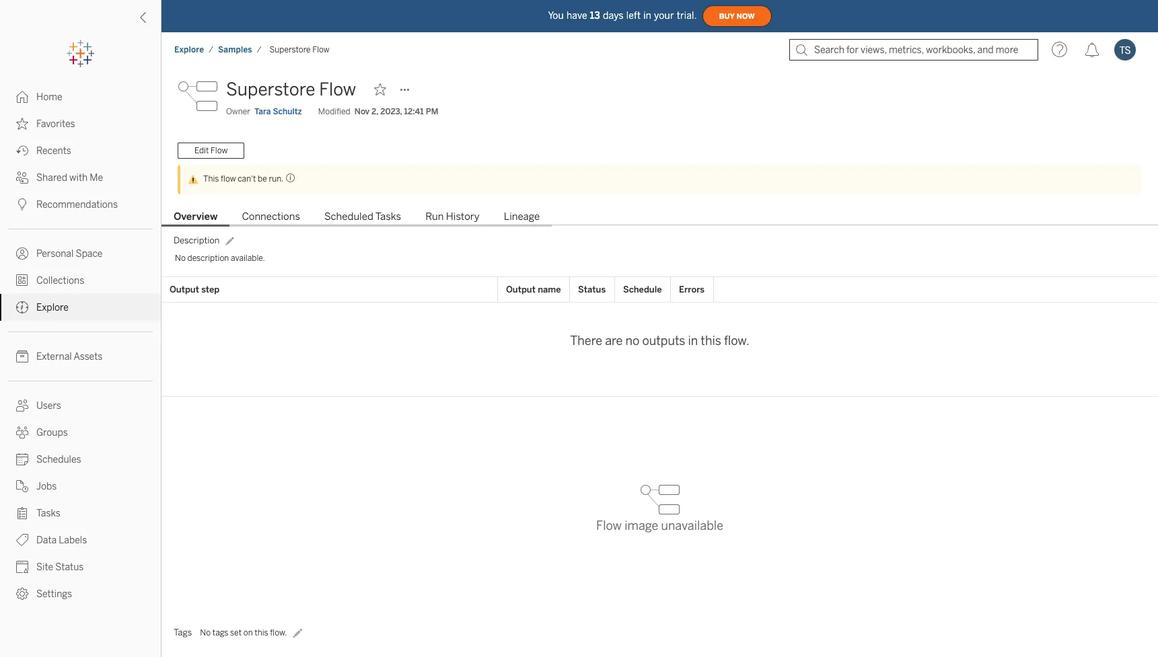 Task type: describe. For each thing, give the bounding box(es) containing it.
scheduled
[[324, 211, 373, 223]]

connections
[[242, 211, 300, 223]]

no tags set on this flow.
[[200, 628, 287, 638]]

history
[[446, 211, 480, 223]]

flow
[[221, 174, 236, 184]]

output for output step
[[170, 285, 199, 295]]

description
[[174, 235, 220, 246]]

no
[[625, 334, 639, 349]]

now
[[737, 12, 755, 21]]

superstore inside superstore flow main content
[[226, 79, 315, 100]]

modified
[[318, 107, 350, 116]]

1 horizontal spatial flow.
[[724, 334, 749, 349]]

this
[[203, 174, 219, 184]]

edit
[[194, 146, 209, 155]]

buy now button
[[702, 5, 772, 27]]

0 vertical spatial superstore flow
[[270, 45, 330, 55]]

be
[[258, 174, 267, 184]]

buy now
[[719, 12, 755, 21]]

site status
[[36, 562, 84, 573]]

flow image
[[178, 76, 218, 116]]

nov
[[354, 107, 369, 116]]

tags
[[174, 628, 192, 638]]

jobs link
[[0, 473, 161, 500]]

external assets link
[[0, 343, 161, 370]]

trial.
[[677, 10, 697, 21]]

status inside main navigation. press the up and down arrow keys to access links. 'element'
[[55, 562, 84, 573]]

groups
[[36, 427, 68, 439]]

2 / from the left
[[257, 45, 261, 55]]

image
[[625, 519, 658, 534]]

1 / from the left
[[209, 45, 213, 55]]

tara
[[254, 107, 271, 116]]

have
[[567, 10, 587, 21]]

13
[[590, 10, 600, 21]]

tasks inside tasks link
[[36, 508, 61, 519]]

output step
[[170, 285, 220, 295]]

recents
[[36, 145, 71, 157]]

step
[[201, 285, 220, 295]]

superstore flow inside main content
[[226, 79, 356, 100]]

output name
[[506, 285, 561, 295]]

unavailable
[[661, 519, 723, 534]]

schultz
[[273, 107, 302, 116]]

1 horizontal spatial explore link
[[174, 44, 205, 55]]

external
[[36, 351, 72, 363]]

collections link
[[0, 267, 161, 294]]

tasks link
[[0, 500, 161, 527]]

no for no tags set on this flow.
[[200, 628, 211, 638]]

personal
[[36, 248, 74, 260]]

buy
[[719, 12, 735, 21]]

jobs
[[36, 481, 57, 493]]

0 vertical spatial this
[[701, 334, 721, 349]]

labels
[[59, 535, 87, 546]]

home
[[36, 92, 62, 103]]

no description available.
[[175, 254, 265, 263]]

personal space link
[[0, 240, 161, 267]]

home link
[[0, 83, 161, 110]]

pm
[[426, 107, 438, 116]]

scheduled tasks
[[324, 211, 401, 223]]

status inside superstore flow main content
[[578, 285, 606, 295]]

are
[[605, 334, 623, 349]]

can't
[[238, 174, 256, 184]]

explore / samples /
[[174, 45, 261, 55]]

samples
[[218, 45, 252, 55]]

owner
[[226, 107, 250, 116]]

assets
[[74, 351, 102, 363]]

external assets
[[36, 351, 102, 363]]

edit flow button
[[178, 143, 245, 159]]

2,
[[371, 107, 378, 116]]

this flow can't be run.
[[203, 174, 284, 184]]

settings link
[[0, 581, 161, 608]]

site
[[36, 562, 53, 573]]

modified nov 2, 2023, 12:41 pm
[[318, 107, 438, 116]]



Task type: locate. For each thing, give the bounding box(es) containing it.
1 horizontal spatial explore
[[174, 45, 204, 55]]

run
[[425, 211, 444, 223]]

owner tara schultz
[[226, 107, 302, 116]]

you
[[548, 10, 564, 21]]

tasks inside sub-spaces tab list
[[375, 211, 401, 223]]

tasks right scheduled
[[375, 211, 401, 223]]

/ right samples
[[257, 45, 261, 55]]

1 vertical spatial in
[[688, 334, 698, 349]]

users link
[[0, 392, 161, 419]]

this right the outputs on the right bottom of the page
[[701, 334, 721, 349]]

superstore
[[270, 45, 311, 55], [226, 79, 315, 100]]

explore inside main navigation. press the up and down arrow keys to access links. 'element'
[[36, 302, 69, 314]]

tasks
[[375, 211, 401, 223], [36, 508, 61, 519]]

edit flow
[[194, 146, 228, 155]]

0 horizontal spatial no
[[175, 254, 186, 263]]

edit tags image
[[291, 627, 304, 640]]

name
[[538, 285, 561, 295]]

0 horizontal spatial output
[[170, 285, 199, 295]]

groups link
[[0, 419, 161, 446]]

explore
[[174, 45, 204, 55], [36, 302, 69, 314]]

explore for explore
[[36, 302, 69, 314]]

explore link
[[174, 44, 205, 55], [0, 294, 161, 321]]

you have 13 days left in your trial.
[[548, 10, 697, 21]]

1 vertical spatial superstore
[[226, 79, 315, 100]]

users
[[36, 400, 61, 412]]

0 horizontal spatial flow.
[[270, 628, 287, 638]]

main navigation. press the up and down arrow keys to access links. element
[[0, 83, 161, 608]]

there are no outputs in this flow.
[[570, 334, 749, 349]]

left
[[626, 10, 641, 21]]

schedules
[[36, 454, 81, 466]]

description
[[187, 254, 229, 263]]

0 vertical spatial status
[[578, 285, 606, 295]]

0 horizontal spatial /
[[209, 45, 213, 55]]

1 horizontal spatial no
[[200, 628, 211, 638]]

0 horizontal spatial tasks
[[36, 508, 61, 519]]

schedule
[[623, 285, 662, 295]]

2 output from the left
[[506, 285, 536, 295]]

collections
[[36, 275, 84, 287]]

1 horizontal spatial status
[[578, 285, 606, 295]]

1 horizontal spatial this
[[701, 334, 721, 349]]

0 vertical spatial in
[[643, 10, 651, 21]]

site status link
[[0, 554, 161, 581]]

your
[[654, 10, 674, 21]]

/
[[209, 45, 213, 55], [257, 45, 261, 55]]

1 output from the left
[[170, 285, 199, 295]]

0 vertical spatial tasks
[[375, 211, 401, 223]]

1 horizontal spatial in
[[688, 334, 698, 349]]

0 vertical spatial flow.
[[724, 334, 749, 349]]

output left the step
[[170, 285, 199, 295]]

sub-spaces tab list
[[161, 209, 1158, 227]]

0 horizontal spatial this
[[255, 628, 268, 638]]

overview
[[174, 211, 218, 223]]

in right left
[[643, 10, 651, 21]]

me
[[90, 172, 103, 184]]

favorites
[[36, 118, 75, 130]]

data
[[36, 535, 57, 546]]

there
[[570, 334, 602, 349]]

1 vertical spatial explore
[[36, 302, 69, 314]]

run history
[[425, 211, 480, 223]]

data labels
[[36, 535, 87, 546]]

recommendations
[[36, 199, 118, 211]]

output left name
[[506, 285, 536, 295]]

flow run requirements:
the flow must have at least one output step. image
[[284, 173, 296, 183]]

1 vertical spatial status
[[55, 562, 84, 573]]

superstore right samples link
[[270, 45, 311, 55]]

no down description
[[175, 254, 186, 263]]

samples link
[[217, 44, 253, 55]]

0 vertical spatial explore
[[174, 45, 204, 55]]

tasks down jobs
[[36, 508, 61, 519]]

Search for views, metrics, workbooks, and more text field
[[789, 39, 1038, 61]]

run.
[[269, 174, 284, 184]]

status
[[578, 285, 606, 295], [55, 562, 84, 573]]

1 vertical spatial explore link
[[0, 294, 161, 321]]

output
[[170, 285, 199, 295], [506, 285, 536, 295]]

tags
[[212, 628, 228, 638]]

explore for explore / samples /
[[174, 45, 204, 55]]

on
[[243, 628, 253, 638]]

1 vertical spatial flow.
[[270, 628, 287, 638]]

this right "on"
[[255, 628, 268, 638]]

1 horizontal spatial /
[[257, 45, 261, 55]]

in right the outputs on the right bottom of the page
[[688, 334, 698, 349]]

errors
[[679, 285, 705, 295]]

flow inside button
[[211, 146, 228, 155]]

1 horizontal spatial output
[[506, 285, 536, 295]]

in
[[643, 10, 651, 21], [688, 334, 698, 349]]

0 horizontal spatial explore link
[[0, 294, 161, 321]]

set
[[230, 628, 242, 638]]

/ left samples link
[[209, 45, 213, 55]]

0 horizontal spatial in
[[643, 10, 651, 21]]

in inside superstore flow main content
[[688, 334, 698, 349]]

tara schultz link
[[254, 106, 302, 118]]

status right site
[[55, 562, 84, 573]]

no left 'tags'
[[200, 628, 211, 638]]

superstore flow main content
[[161, 67, 1158, 657]]

with
[[69, 172, 88, 184]]

0 vertical spatial no
[[175, 254, 186, 263]]

navigation panel element
[[0, 40, 161, 608]]

superstore flow
[[270, 45, 330, 55], [226, 79, 356, 100]]

2023,
[[380, 107, 402, 116]]

this
[[701, 334, 721, 349], [255, 628, 268, 638]]

recommendations link
[[0, 191, 161, 218]]

explore link left samples link
[[174, 44, 205, 55]]

shared with me
[[36, 172, 103, 184]]

1 vertical spatial no
[[200, 628, 211, 638]]

favorites link
[[0, 110, 161, 137]]

1 vertical spatial tasks
[[36, 508, 61, 519]]

superstore flow element
[[265, 45, 334, 55]]

1 vertical spatial this
[[255, 628, 268, 638]]

days
[[603, 10, 624, 21]]

schedules link
[[0, 446, 161, 473]]

lineage
[[504, 211, 540, 223]]

flow image unavailable
[[596, 519, 723, 534]]

0 horizontal spatial status
[[55, 562, 84, 573]]

personal space
[[36, 248, 103, 260]]

recents link
[[0, 137, 161, 164]]

0 vertical spatial superstore
[[270, 45, 311, 55]]

explore down collections
[[36, 302, 69, 314]]

outputs
[[642, 334, 685, 349]]

flow
[[312, 45, 330, 55], [319, 79, 356, 100], [211, 146, 228, 155], [596, 519, 622, 534]]

settings
[[36, 589, 72, 600]]

1 horizontal spatial tasks
[[375, 211, 401, 223]]

explore left samples link
[[174, 45, 204, 55]]

superstore up owner tara schultz at the left top of the page
[[226, 79, 315, 100]]

0 horizontal spatial explore
[[36, 302, 69, 314]]

shared
[[36, 172, 67, 184]]

12:41
[[404, 107, 424, 116]]

status right name
[[578, 285, 606, 295]]

available.
[[231, 254, 265, 263]]

no for no description available.
[[175, 254, 186, 263]]

shared with me link
[[0, 164, 161, 191]]

space
[[76, 248, 103, 260]]

1 vertical spatial superstore flow
[[226, 79, 356, 100]]

0 vertical spatial explore link
[[174, 44, 205, 55]]

flow.
[[724, 334, 749, 349], [270, 628, 287, 638]]

output for output name
[[506, 285, 536, 295]]

explore link down collections
[[0, 294, 161, 321]]



Task type: vqa. For each thing, say whether or not it's contained in the screenshot.
No description available.
yes



